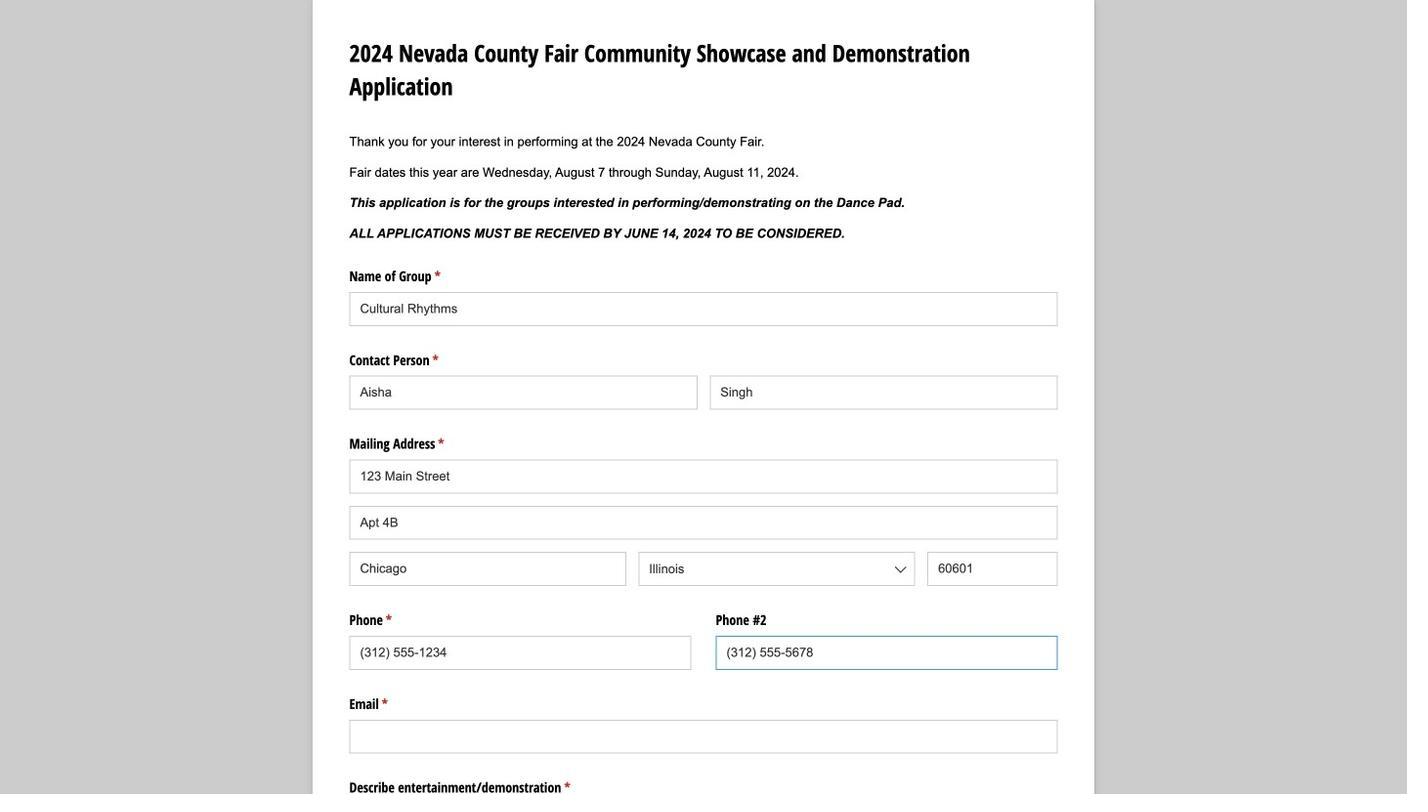 Task type: describe. For each thing, give the bounding box(es) containing it.
First text field
[[349, 376, 698, 410]]

State text field
[[639, 552, 915, 587]]

Last text field
[[710, 376, 1058, 410]]

Zip Code text field
[[928, 552, 1058, 587]]



Task type: locate. For each thing, give the bounding box(es) containing it.
Address Line 1 text field
[[349, 460, 1058, 494]]

City text field
[[349, 552, 626, 587]]

None text field
[[349, 292, 1058, 326], [349, 636, 692, 670], [716, 636, 1058, 670], [349, 720, 1058, 754], [349, 292, 1058, 326], [349, 636, 692, 670], [716, 636, 1058, 670], [349, 720, 1058, 754]]

Address Line 2 text field
[[349, 506, 1058, 540]]



Task type: vqa. For each thing, say whether or not it's contained in the screenshot.
option
no



